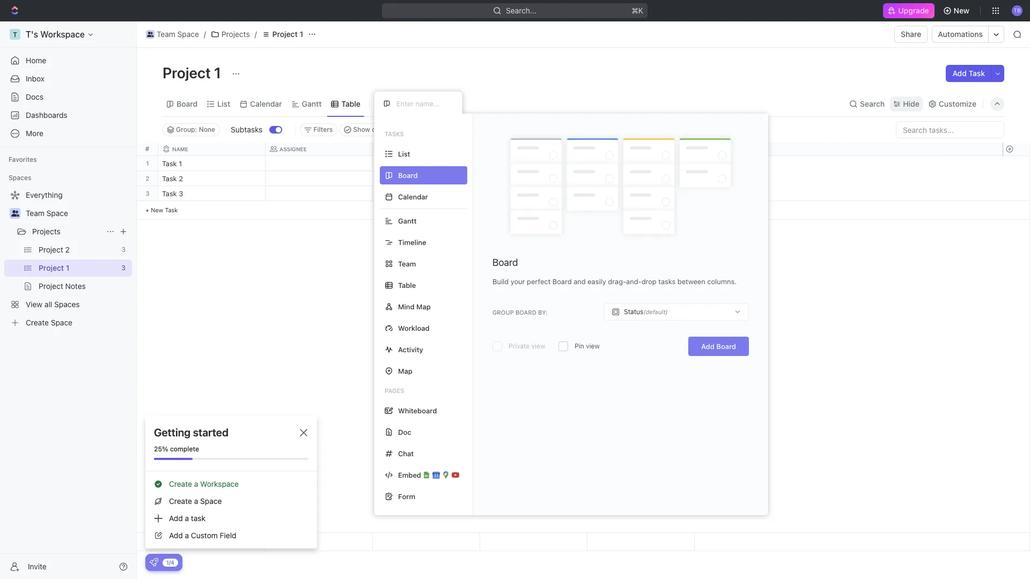 Task type: describe. For each thing, give the bounding box(es) containing it.
0 vertical spatial calendar
[[250, 99, 282, 108]]

row group containing 1 2 3
[[137, 156, 158, 220]]

docs
[[26, 92, 43, 101]]

create a workspace
[[169, 480, 239, 489]]

easily
[[588, 278, 606, 286]]

group
[[493, 309, 514, 316]]

form
[[398, 492, 415, 501]]

docs link
[[4, 89, 132, 106]]

mind map
[[398, 302, 431, 311]]

25%
[[154, 445, 168, 453]]

group board by:
[[493, 309, 548, 316]]

started
[[193, 427, 229, 439]]

upgrade link
[[884, 3, 935, 18]]

add task button
[[946, 65, 992, 82]]

new button
[[939, 2, 976, 19]]

1 inside press space to select this row. row
[[179, 159, 182, 168]]

task for add task
[[969, 69, 985, 78]]

favorites button
[[4, 153, 41, 166]]

to do for task 3
[[379, 191, 398, 197]]

1 horizontal spatial project
[[272, 30, 298, 39]]

press space to select this row. row containing task 3
[[158, 186, 695, 203]]

perfect
[[527, 278, 551, 286]]

tasks
[[385, 130, 404, 137]]

inbox
[[26, 74, 45, 83]]

‎task 1
[[162, 159, 182, 168]]

‎task 2
[[162, 174, 183, 183]]

1 vertical spatial calendar
[[398, 192, 428, 201]]

to do for ‎task 1
[[379, 160, 398, 167]]

a for custom
[[185, 531, 189, 540]]

home link
[[4, 52, 132, 69]]

upgrade
[[899, 6, 929, 15]]

status
[[624, 308, 644, 316]]

press space to select this row. row containing ‎task 1
[[158, 156, 695, 173]]

1/4
[[166, 559, 174, 566]]

show
[[353, 126, 370, 134]]

drag-
[[608, 278, 626, 286]]

new task
[[151, 207, 178, 214]]

automations button
[[933, 26, 989, 42]]

to for task 3
[[379, 191, 388, 197]]

do for 2
[[389, 175, 398, 182]]

tree inside sidebar navigation
[[4, 187, 132, 332]]

show closed
[[353, 126, 393, 134]]

2 for 1
[[146, 175, 149, 182]]

closed
[[372, 126, 393, 134]]

onboarding checklist button element
[[150, 559, 158, 567]]

getting
[[154, 427, 191, 439]]

1 vertical spatial gantt
[[398, 217, 417, 225]]

view for pin view
[[586, 342, 600, 351]]

task
[[191, 514, 206, 523]]

getting started
[[154, 427, 229, 439]]

team space inside tree
[[26, 209, 68, 218]]

customize button
[[925, 96, 980, 111]]

columns.
[[707, 278, 737, 286]]

mind
[[398, 302, 415, 311]]

(default)
[[644, 309, 668, 316]]

home
[[26, 56, 46, 65]]

0 vertical spatial space
[[177, 30, 199, 39]]

press space to select this row. row containing 3
[[137, 186, 158, 201]]

workload
[[398, 324, 430, 332]]

field
[[220, 531, 236, 540]]

to do cell for ‎task 2
[[373, 171, 480, 186]]

custom
[[191, 531, 218, 540]]

onboarding checklist button image
[[150, 559, 158, 567]]

search...
[[506, 6, 537, 15]]

2 vertical spatial space
[[200, 497, 222, 506]]

your
[[511, 278, 525, 286]]

task for new task
[[165, 207, 178, 214]]

gantt link
[[300, 96, 322, 111]]

add for add task
[[953, 69, 967, 78]]

add for add board
[[701, 342, 715, 351]]

private view
[[509, 342, 545, 351]]

‎task for ‎task 2
[[162, 174, 177, 183]]

1 / from the left
[[204, 30, 206, 39]]

project 1 link
[[259, 28, 306, 41]]

pin view
[[575, 342, 600, 351]]

to do cell for ‎task 1
[[373, 156, 480, 171]]

close image
[[300, 429, 308, 437]]

invite
[[28, 562, 47, 571]]

and
[[574, 278, 586, 286]]

set priority image
[[586, 187, 602, 203]]

1 horizontal spatial projects link
[[208, 28, 253, 41]]

build
[[493, 278, 509, 286]]

1 vertical spatial task
[[162, 189, 177, 198]]

private
[[509, 342, 530, 351]]

view button
[[374, 91, 409, 116]]

1 inside '1 2 3'
[[146, 160, 149, 167]]

create a space
[[169, 497, 222, 506]]

set priority image for ‎task 2
[[586, 172, 602, 188]]

hide
[[903, 99, 920, 108]]

0 horizontal spatial projects link
[[32, 223, 102, 240]]

to do for ‎task 2
[[379, 175, 398, 182]]

set priority element for task 3
[[586, 187, 602, 203]]

user group image
[[147, 32, 154, 37]]

1 vertical spatial project
[[163, 64, 211, 82]]

dashboards link
[[4, 107, 132, 124]]

25% complete
[[154, 445, 199, 453]]

2 horizontal spatial team
[[398, 259, 416, 268]]

to do cell for task 3
[[373, 186, 480, 201]]

0 horizontal spatial list
[[217, 99, 230, 108]]

1 2 3
[[146, 160, 149, 197]]



Task type: vqa. For each thing, say whether or not it's contained in the screenshot.
third to from the top of the page
yes



Task type: locate. For each thing, give the bounding box(es) containing it.
2 left ‎task 2
[[146, 175, 149, 182]]

cell
[[266, 156, 373, 171], [480, 156, 588, 171], [266, 171, 373, 186], [480, 171, 588, 186], [266, 186, 373, 201], [480, 186, 588, 201]]

a for space
[[194, 497, 198, 506]]

1 horizontal spatial team space
[[157, 30, 199, 39]]

0 vertical spatial task
[[969, 69, 985, 78]]

create
[[169, 480, 192, 489], [169, 497, 192, 506]]

view for private view
[[532, 342, 545, 351]]

2 for ‎task
[[179, 174, 183, 183]]

tree
[[4, 187, 132, 332]]

0 horizontal spatial team
[[26, 209, 44, 218]]

0 horizontal spatial project
[[163, 64, 211, 82]]

0 vertical spatial create
[[169, 480, 192, 489]]

1 ‎task from the top
[[162, 159, 177, 168]]

‎task for ‎task 1
[[162, 159, 177, 168]]

1 horizontal spatial 2
[[179, 174, 183, 183]]

1 horizontal spatial list
[[398, 149, 410, 158]]

1 set priority element from the top
[[586, 157, 602, 173]]

team down timeline
[[398, 259, 416, 268]]

2 vertical spatial team
[[398, 259, 416, 268]]

1 horizontal spatial new
[[954, 6, 970, 15]]

press space to select this row. row containing 1
[[137, 156, 158, 171]]

table link
[[339, 96, 361, 111]]

user group image
[[11, 210, 19, 217]]

set priority image for ‎task 1
[[586, 157, 602, 173]]

automations
[[938, 30, 983, 39]]

0 vertical spatial to do cell
[[373, 156, 480, 171]]

0 vertical spatial gantt
[[302, 99, 322, 108]]

1 create from the top
[[169, 480, 192, 489]]

projects link
[[208, 28, 253, 41], [32, 223, 102, 240]]

inbox link
[[4, 70, 132, 87]]

project
[[272, 30, 298, 39], [163, 64, 211, 82]]

workspace
[[200, 480, 239, 489]]

do for 3
[[389, 191, 398, 197]]

space right user group icon
[[46, 209, 68, 218]]

task 3
[[162, 189, 183, 198]]

0 vertical spatial team
[[157, 30, 175, 39]]

chat
[[398, 449, 414, 458]]

2 horizontal spatial space
[[200, 497, 222, 506]]

1 horizontal spatial /
[[255, 30, 257, 39]]

create for create a space
[[169, 497, 192, 506]]

1 view from the left
[[532, 342, 545, 351]]

gantt left 'table' 'link'
[[302, 99, 322, 108]]

0 horizontal spatial calendar
[[250, 99, 282, 108]]

complete
[[170, 445, 199, 453]]

activity
[[398, 345, 423, 354]]

row inside grid
[[158, 143, 695, 156]]

3 do from the top
[[389, 191, 398, 197]]

customize
[[939, 99, 977, 108]]

board link
[[174, 96, 198, 111]]

list up subtasks "button"
[[217, 99, 230, 108]]

add board
[[701, 342, 736, 351]]

0 vertical spatial team space
[[157, 30, 199, 39]]

team space right user group icon
[[26, 209, 68, 218]]

0 horizontal spatial 2
[[146, 175, 149, 182]]

search
[[860, 99, 885, 108]]

calendar up timeline
[[398, 192, 428, 201]]

2 vertical spatial do
[[389, 191, 398, 197]]

whiteboard
[[398, 407, 437, 415]]

new for new task
[[151, 207, 163, 214]]

1 vertical spatial projects
[[32, 227, 61, 236]]

new down task 3
[[151, 207, 163, 214]]

task up customize
[[969, 69, 985, 78]]

2 vertical spatial to do cell
[[373, 186, 480, 201]]

subtasks button
[[226, 121, 270, 138]]

board
[[177, 99, 198, 108], [493, 257, 518, 268], [553, 278, 572, 286], [717, 342, 736, 351]]

‎task up ‎task 2
[[162, 159, 177, 168]]

2 set priority element from the top
[[586, 172, 602, 188]]

create for create a workspace
[[169, 480, 192, 489]]

timeline
[[398, 238, 426, 247]]

hide button
[[890, 96, 923, 111]]

gantt up timeline
[[398, 217, 417, 225]]

press space to select this row. row containing ‎task 2
[[158, 171, 695, 188]]

show closed button
[[340, 123, 397, 136]]

row group containing ‎task 1
[[158, 156, 695, 220]]

1 horizontal spatial map
[[416, 302, 431, 311]]

0 horizontal spatial 3
[[146, 190, 149, 197]]

1 horizontal spatial view
[[586, 342, 600, 351]]

calendar
[[250, 99, 282, 108], [398, 192, 428, 201]]

1 vertical spatial ‎task
[[162, 174, 177, 183]]

team
[[157, 30, 175, 39], [26, 209, 44, 218], [398, 259, 416, 268]]

do for 1
[[389, 160, 398, 167]]

3 set priority element from the top
[[586, 187, 602, 203]]

map right mind
[[416, 302, 431, 311]]

2 / from the left
[[255, 30, 257, 39]]

project 1
[[272, 30, 303, 39], [163, 64, 225, 82]]

a up create a space
[[194, 480, 198, 489]]

3 down ‎task 2
[[179, 189, 183, 198]]

1 horizontal spatial 3
[[179, 189, 183, 198]]

2 vertical spatial to
[[379, 191, 388, 197]]

0 horizontal spatial space
[[46, 209, 68, 218]]

add for add a custom field
[[169, 531, 183, 540]]

space right user group image
[[177, 30, 199, 39]]

team space link
[[143, 28, 202, 41], [26, 205, 130, 222]]

tree containing team space
[[4, 187, 132, 332]]

task down task 3
[[165, 207, 178, 214]]

map down activity
[[398, 367, 413, 375]]

team right user group image
[[157, 30, 175, 39]]

0 horizontal spatial table
[[342, 99, 361, 108]]

a for task
[[185, 514, 189, 523]]

a up task on the bottom of page
[[194, 497, 198, 506]]

to for ‎task 2
[[379, 175, 388, 182]]

⌘k
[[632, 6, 644, 15]]

0 vertical spatial to do
[[379, 160, 398, 167]]

1 set priority image from the top
[[586, 157, 602, 173]]

0 horizontal spatial gantt
[[302, 99, 322, 108]]

Enter name... field
[[396, 99, 453, 108]]

task down ‎task 2
[[162, 189, 177, 198]]

1 vertical spatial team
[[26, 209, 44, 218]]

new inside grid
[[151, 207, 163, 214]]

1 vertical spatial to
[[379, 175, 388, 182]]

a for workspace
[[194, 480, 198, 489]]

row
[[158, 143, 695, 156]]

3 to do cell from the top
[[373, 186, 480, 201]]

2 vertical spatial task
[[165, 207, 178, 214]]

3 to from the top
[[379, 191, 388, 197]]

table up mind
[[398, 281, 416, 290]]

share button
[[895, 26, 928, 43]]

1 vertical spatial do
[[389, 175, 398, 182]]

table
[[342, 99, 361, 108], [398, 281, 416, 290]]

view right private
[[532, 342, 545, 351]]

1 vertical spatial team space link
[[26, 205, 130, 222]]

0 horizontal spatial project 1
[[163, 64, 225, 82]]

Search tasks... text field
[[897, 122, 1004, 138]]

0 vertical spatial map
[[416, 302, 431, 311]]

spaces
[[9, 174, 31, 182]]

set priority image
[[586, 157, 602, 173], [586, 172, 602, 188]]

a left task on the bottom of page
[[185, 514, 189, 523]]

1 to do cell from the top
[[373, 156, 480, 171]]

add inside button
[[953, 69, 967, 78]]

projects
[[222, 30, 250, 39], [32, 227, 61, 236]]

2
[[179, 174, 183, 183], [146, 175, 149, 182]]

1 vertical spatial space
[[46, 209, 68, 218]]

by:
[[538, 309, 548, 316]]

0 vertical spatial list
[[217, 99, 230, 108]]

1 vertical spatial table
[[398, 281, 416, 290]]

1 to from the top
[[379, 160, 388, 167]]

add a task
[[169, 514, 206, 523]]

pages
[[385, 387, 404, 394]]

list down tasks
[[398, 149, 410, 158]]

team right user group icon
[[26, 209, 44, 218]]

0 horizontal spatial new
[[151, 207, 163, 214]]

1 horizontal spatial calendar
[[398, 192, 428, 201]]

do
[[389, 160, 398, 167], [389, 175, 398, 182], [389, 191, 398, 197]]

1 horizontal spatial table
[[398, 281, 416, 290]]

board
[[516, 309, 537, 316]]

2 inside '1 2 3'
[[146, 175, 149, 182]]

0 vertical spatial projects
[[222, 30, 250, 39]]

1 to do from the top
[[379, 160, 398, 167]]

create up add a task
[[169, 497, 192, 506]]

0 vertical spatial projects link
[[208, 28, 253, 41]]

2 create from the top
[[169, 497, 192, 506]]

1 vertical spatial to do cell
[[373, 171, 480, 186]]

to do cell
[[373, 156, 480, 171], [373, 171, 480, 186], [373, 186, 480, 201]]

new inside button
[[954, 6, 970, 15]]

favorites
[[9, 156, 37, 164]]

0 vertical spatial project
[[272, 30, 298, 39]]

0 horizontal spatial projects
[[32, 227, 61, 236]]

a down add a task
[[185, 531, 189, 540]]

calendar up subtasks "button"
[[250, 99, 282, 108]]

1 vertical spatial new
[[151, 207, 163, 214]]

between
[[678, 278, 706, 286]]

2 vertical spatial to do
[[379, 191, 398, 197]]

new up "automations" in the top right of the page
[[954, 6, 970, 15]]

2 up task 3
[[179, 174, 183, 183]]

press space to select this row. row
[[137, 156, 158, 171], [158, 156, 695, 173], [137, 171, 158, 186], [158, 171, 695, 188], [137, 186, 158, 201], [158, 186, 695, 203], [158, 533, 695, 552]]

and-
[[626, 278, 642, 286]]

2 view from the left
[[586, 342, 600, 351]]

build your perfect board and easily drag-and-drop tasks between columns.
[[493, 278, 737, 286]]

1 vertical spatial team space
[[26, 209, 68, 218]]

table inside 'table' 'link'
[[342, 99, 361, 108]]

embed
[[398, 471, 421, 479]]

set priority element for ‎task 2
[[586, 172, 602, 188]]

to do
[[379, 160, 398, 167], [379, 175, 398, 182], [379, 191, 398, 197]]

doc
[[398, 428, 411, 437]]

0 vertical spatial new
[[954, 6, 970, 15]]

1 horizontal spatial space
[[177, 30, 199, 39]]

pin
[[575, 342, 584, 351]]

/
[[204, 30, 206, 39], [255, 30, 257, 39]]

tasks
[[659, 278, 676, 286]]

gantt
[[302, 99, 322, 108], [398, 217, 417, 225]]

‎task
[[162, 159, 177, 168], [162, 174, 177, 183]]

#
[[145, 145, 149, 153]]

team space link inside tree
[[26, 205, 130, 222]]

1 vertical spatial to do
[[379, 175, 398, 182]]

table up the show
[[342, 99, 361, 108]]

1 horizontal spatial team
[[157, 30, 175, 39]]

new
[[954, 6, 970, 15], [151, 207, 163, 214]]

2 set priority image from the top
[[586, 172, 602, 188]]

projects inside sidebar navigation
[[32, 227, 61, 236]]

create up create a space
[[169, 480, 192, 489]]

subtasks
[[231, 125, 263, 134]]

new for new
[[954, 6, 970, 15]]

1 horizontal spatial project 1
[[272, 30, 303, 39]]

1 vertical spatial projects link
[[32, 223, 102, 240]]

2 to do cell from the top
[[373, 171, 480, 186]]

set priority element for ‎task 1
[[586, 157, 602, 173]]

calendar link
[[248, 96, 282, 111]]

0 horizontal spatial view
[[532, 342, 545, 351]]

1
[[300, 30, 303, 39], [214, 64, 221, 82], [179, 159, 182, 168], [146, 160, 149, 167]]

‎task down ‎task 1
[[162, 174, 177, 183]]

2 to do from the top
[[379, 175, 398, 182]]

row group
[[137, 156, 158, 220], [158, 156, 695, 220], [1003, 156, 1030, 220], [1003, 533, 1030, 551]]

1 horizontal spatial gantt
[[398, 217, 417, 225]]

2 to from the top
[[379, 175, 388, 182]]

1 vertical spatial create
[[169, 497, 192, 506]]

0 vertical spatial table
[[342, 99, 361, 108]]

task inside button
[[969, 69, 985, 78]]

space
[[177, 30, 199, 39], [46, 209, 68, 218], [200, 497, 222, 506]]

share
[[901, 30, 922, 39]]

space inside tree
[[46, 209, 68, 218]]

space down create a workspace
[[200, 497, 222, 506]]

0 horizontal spatial team space link
[[26, 205, 130, 222]]

press space to select this row. row containing 2
[[137, 171, 158, 186]]

sidebar navigation
[[0, 21, 137, 580]]

add a custom field
[[169, 531, 236, 540]]

1 horizontal spatial team space link
[[143, 28, 202, 41]]

search button
[[846, 96, 888, 111]]

team space right user group image
[[157, 30, 199, 39]]

add for add a task
[[169, 514, 183, 523]]

0 horizontal spatial map
[[398, 367, 413, 375]]

list link
[[215, 96, 230, 111]]

team space
[[157, 30, 199, 39], [26, 209, 68, 218]]

1 horizontal spatial projects
[[222, 30, 250, 39]]

to for ‎task 1
[[379, 160, 388, 167]]

3
[[179, 189, 183, 198], [146, 190, 149, 197]]

1 vertical spatial project 1
[[163, 64, 225, 82]]

2 ‎task from the top
[[162, 174, 177, 183]]

1 do from the top
[[389, 160, 398, 167]]

team inside tree
[[26, 209, 44, 218]]

drop
[[642, 278, 657, 286]]

3 left task 3
[[146, 190, 149, 197]]

0 vertical spatial to
[[379, 160, 388, 167]]

0 vertical spatial team space link
[[143, 28, 202, 41]]

grid
[[137, 143, 1030, 552]]

0 vertical spatial project 1
[[272, 30, 303, 39]]

1 vertical spatial map
[[398, 367, 413, 375]]

dashboards
[[26, 111, 67, 120]]

3 inside press space to select this row. row
[[179, 189, 183, 198]]

view right 'pin'
[[586, 342, 600, 351]]

view button
[[374, 96, 409, 111]]

0 horizontal spatial /
[[204, 30, 206, 39]]

set priority element
[[586, 157, 602, 173], [586, 172, 602, 188], [586, 187, 602, 203]]

add task
[[953, 69, 985, 78]]

2 do from the top
[[389, 175, 398, 182]]

add
[[953, 69, 967, 78], [701, 342, 715, 351], [169, 514, 183, 523], [169, 531, 183, 540]]

0 horizontal spatial team space
[[26, 209, 68, 218]]

grid containing ‎task 1
[[137, 143, 1030, 552]]

view
[[388, 99, 405, 108]]

0 vertical spatial ‎task
[[162, 159, 177, 168]]

3 to do from the top
[[379, 191, 398, 197]]

0 vertical spatial do
[[389, 160, 398, 167]]

1 vertical spatial list
[[398, 149, 410, 158]]



